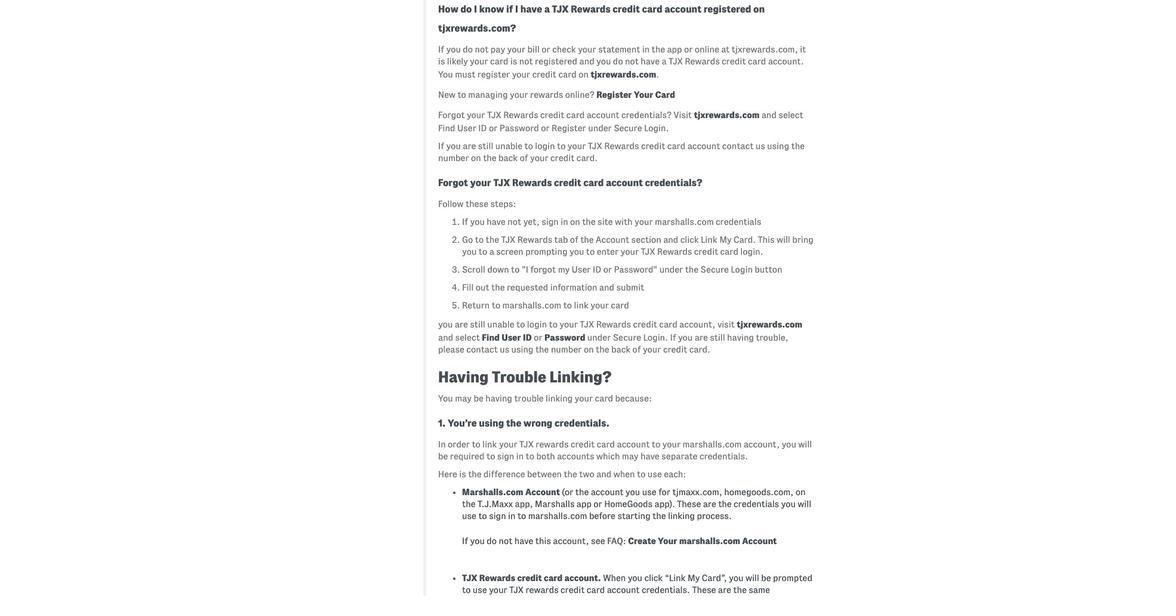 Task type: describe. For each thing, give the bounding box(es) containing it.
have inside how do i know if i have a tjx rewards credit card account registered on tjxrewards.com?
[[520, 3, 542, 14]]

here is the difference between the two and when to use each:
[[438, 470, 686, 479]]

on inside (or the account you use for tjmaxx.com, homegoods.com, on the t.j.maxx app, marshalls app or homegoods app). these are the credentials you will use to sign in to marshalls.com before starting the linking process.
[[796, 488, 806, 497]]

statement
[[598, 45, 640, 54]]

and inside if you do not pay your bill or check your statement in the app or online at tjxrewards.com, it is likely your card is not registered and you do not have a tjx rewards credit card account. you must register your credit card on
[[579, 57, 594, 66]]

0 vertical spatial may
[[455, 394, 472, 403]]

1 vertical spatial under
[[660, 265, 683, 274]]

login inside 'if you are still unable to login to your tjx rewards credit card account contact us using the number on the back of your credit card.'
[[535, 141, 555, 151]]

process.
[[697, 511, 732, 521]]

app for the
[[667, 45, 682, 54]]

card. inside under secure login. if you are still having trouble, please contact us using the number on the back of your credit card.
[[689, 345, 710, 354]]

this
[[758, 235, 775, 245]]

forgot
[[530, 265, 556, 274]]

registered inside how do i know if i have a tjx rewards credit card account registered on tjxrewards.com?
[[704, 3, 751, 14]]

credit down 'this'
[[517, 574, 542, 583]]

2 horizontal spatial is
[[510, 57, 517, 66]]

0 vertical spatial sign
[[542, 217, 559, 227]]

credentials? for forgot your tjx rewards credit card account credentials?
[[645, 177, 702, 188]]

0 horizontal spatial account
[[525, 488, 560, 497]]

account inside how do i know if i have a tjx rewards credit card account registered on tjxrewards.com?
[[665, 3, 702, 14]]

return to marshalls.com to link your card
[[462, 301, 629, 310]]

1 i from the left
[[474, 3, 477, 14]]

account, inside in order to link your tjx rewards credit card account to your marshalls.com account, you will be required to sign in to both accounts which may have separate credentials.
[[744, 440, 780, 449]]

1 horizontal spatial is
[[459, 470, 466, 479]]

follow
[[438, 199, 464, 209]]

do inside how do i know if i have a tjx rewards credit card account registered on tjxrewards.com?
[[461, 3, 472, 14]]

submit
[[616, 283, 644, 292]]

section
[[631, 235, 661, 245]]

under inside under secure login. if you are still having trouble, please contact us using the number on the back of your credit card.
[[587, 333, 611, 343]]

accounts
[[557, 452, 594, 461]]

if for if you do not pay your bill or check your statement in the app or online at tjxrewards.com, it is likely your card is not registered and you do not have a tjx rewards credit card account. you must register your credit card on
[[438, 45, 444, 54]]

online
[[695, 45, 719, 54]]

us inside 'if you are still unable to login to your tjx rewards credit card account contact us using the number on the back of your credit card.'
[[756, 141, 765, 151]]

id inside you are still unable to login to your tjx rewards credit card account, visit tjxrewards.com and select find user id or password
[[523, 333, 532, 343]]

account inside go to the tjx rewards tab of the account section and click link my card. this will bring you to a screen prompting you to enter your tjx rewards credit card login.
[[596, 235, 629, 245]]

tjxrewards.com .
[[591, 70, 659, 79]]

trouble
[[514, 394, 544, 403]]

1 vertical spatial having
[[486, 394, 512, 403]]

tjx inside you are still unable to login to your tjx rewards credit card account, visit tjxrewards.com and select find user id or password
[[580, 320, 594, 329]]

1.
[[438, 418, 446, 428]]

or inside you are still unable to login to your tjx rewards credit card account, visit tjxrewards.com and select find user id or password
[[534, 333, 543, 343]]

pay
[[491, 45, 505, 54]]

do down statement
[[613, 57, 623, 66]]

having
[[438, 369, 489, 385]]

sign inside in order to link your tjx rewards credit card account to your marshalls.com account, you will be required to sign in to both accounts which may have separate credentials.
[[497, 452, 514, 461]]

rewards inside you are still unable to login to your tjx rewards credit card account, visit tjxrewards.com and select find user id or password
[[596, 320, 631, 329]]

back inside under secure login. if you are still having trouble, please contact us using the number on the back of your credit card.
[[611, 345, 631, 354]]

2 i from the left
[[515, 3, 518, 14]]

when
[[603, 574, 626, 583]]

credit down new to managing your rewards online? register your card
[[540, 110, 565, 120]]

still inside under secure login. if you are still having trouble, please contact us using the number on the back of your credit card.
[[710, 333, 725, 343]]

of inside under secure login. if you are still having trouble, please contact us using the number on the back of your credit card.
[[633, 345, 641, 354]]

marshalls.com inside (or the account you use for tjmaxx.com, homegoods.com, on the t.j.maxx app, marshalls app or homegoods app). these are the credentials you will use to sign in to marshalls.com before starting the linking process.
[[528, 511, 587, 521]]

card inside 'if you are still unable to login to your tjx rewards credit card account contact us using the number on the back of your credit card.'
[[667, 141, 686, 151]]

under inside and select find user id or password or register under secure login.
[[588, 123, 612, 133]]

not down the bill
[[519, 57, 533, 66]]

0 vertical spatial credentials
[[716, 217, 761, 227]]

account down 'if you are still unable to login to your tjx rewards credit card account contact us using the number on the back of your credit card.' on the top of the page
[[606, 177, 643, 188]]

0 horizontal spatial credentials.
[[555, 418, 610, 428]]

credit up forgot your tjx rewards credit card account credentials?
[[551, 153, 575, 163]]

difference
[[484, 470, 525, 479]]

1 horizontal spatial be
[[474, 394, 484, 403]]

have inside if you do not pay your bill or check your statement in the app or online at tjxrewards.com, it is likely your card is not registered and you do not have a tjx rewards credit card account. you must register your credit card on
[[641, 57, 660, 66]]

likely
[[447, 57, 468, 66]]

go to the tjx rewards tab of the account section and click link my card. this will bring you to a screen prompting you to enter your tjx rewards credit card login.
[[462, 235, 814, 257]]

scroll
[[462, 265, 485, 274]]

under secure login. if you are still having trouble, please contact us using the number on the back of your credit card.
[[438, 333, 788, 354]]

id inside and select find user id or password or register under secure login.
[[478, 123, 487, 133]]

tjxrewards.com?
[[438, 22, 516, 33]]

two
[[579, 470, 595, 479]]

link inside in order to link your tjx rewards credit card account to your marshalls.com account, you will be required to sign in to both accounts which may have separate credentials.
[[483, 440, 497, 449]]

enter
[[597, 247, 619, 257]]

credit up new to managing your rewards online? register your card
[[532, 70, 556, 79]]

secure inside under secure login. if you are still having trouble, please contact us using the number on the back of your credit card.
[[613, 333, 641, 343]]

card.
[[734, 235, 756, 245]]

1 vertical spatial tjxrewards.com
[[694, 110, 760, 120]]

find inside you are still unable to login to your tjx rewards credit card account, visit tjxrewards.com and select find user id or password
[[482, 333, 500, 343]]

you are still unable to login to your tjx rewards credit card account, visit tjxrewards.com and select find user id or password
[[438, 320, 802, 343]]

0 horizontal spatial is
[[438, 57, 445, 66]]

this
[[535, 537, 551, 546]]

because:
[[615, 394, 652, 403]]

you inside in order to link your tjx rewards credit card account to your marshalls.com account, you will be required to sign in to both accounts which may have separate credentials.
[[782, 440, 796, 449]]

click inside go to the tjx rewards tab of the account section and click link my card. this will bring you to a screen prompting you to enter your tjx rewards credit card login.
[[680, 235, 699, 245]]

0 horizontal spatial account.
[[564, 574, 601, 583]]

at
[[721, 45, 730, 54]]

registered inside if you do not pay your bill or check your statement in the app or online at tjxrewards.com, it is likely your card is not registered and you do not have a tjx rewards credit card account. you must register your credit card on
[[535, 57, 577, 66]]

in inside in order to link your tjx rewards credit card account to your marshalls.com account, you will be required to sign in to both accounts which may have separate credentials.
[[516, 452, 524, 461]]

required
[[450, 452, 485, 461]]

and inside go to the tjx rewards tab of the account section and click link my card. this will bring you to a screen prompting you to enter your tjx rewards credit card login.
[[663, 235, 678, 245]]

are inside 'if you are still unable to login to your tjx rewards credit card account contact us using the number on the back of your credit card.'
[[463, 141, 476, 151]]

1 vertical spatial id
[[593, 265, 601, 274]]

1 vertical spatial secure
[[701, 265, 729, 274]]

register inside and select find user id or password or register under secure login.
[[552, 123, 586, 133]]

2 vertical spatial account,
[[553, 537, 589, 546]]

trouble,
[[756, 333, 788, 343]]

use inside when you click "link my card", you will be prompted to use your tjx rewards credit card account credentials. these are the sam
[[473, 586, 487, 595]]

on inside if you do not pay your bill or check your statement in the app or online at tjxrewards.com, it is likely your card is not registered and you do not have a tjx rewards credit card account. you must register your credit card on
[[579, 70, 589, 79]]

or left online
[[684, 45, 693, 54]]

(or the account you use for tjmaxx.com, homegoods.com, on the t.j.maxx app, marshalls app or homegoods app). these are the credentials you will use to sign in to marshalls.com before starting the linking process.
[[462, 488, 811, 521]]

password inside and select find user id or password or register under secure login.
[[500, 123, 539, 133]]

order
[[448, 440, 470, 449]]

not for in
[[508, 217, 521, 227]]

these
[[466, 199, 488, 209]]

app for marshalls
[[577, 500, 592, 509]]

credit inside go to the tjx rewards tab of the account section and click link my card. this will bring you to a screen prompting you to enter your tjx rewards credit card login.
[[694, 247, 718, 257]]

tjxrewards.com inside you are still unable to login to your tjx rewards credit card account, visit tjxrewards.com and select find user id or password
[[737, 320, 802, 329]]

these inside when you click "link my card", you will be prompted to use your tjx rewards credit card account credentials. these are the sam
[[692, 586, 716, 595]]

or down enter
[[603, 265, 612, 274]]

password"
[[614, 265, 658, 274]]

"link
[[665, 574, 686, 583]]

1 horizontal spatial register
[[597, 90, 632, 100]]

with
[[615, 217, 633, 227]]

or down managing
[[489, 123, 498, 133]]

how
[[438, 3, 458, 14]]

you may be having trouble linking your card because:
[[438, 394, 652, 403]]

and inside you are still unable to login to your tjx rewards credit card account, visit tjxrewards.com and select find user id or password
[[438, 333, 453, 343]]

unable inside you are still unable to login to your tjx rewards credit card account, visit tjxrewards.com and select find user id or password
[[487, 320, 514, 329]]

on left "site"
[[570, 217, 580, 227]]

in inside if you do not pay your bill or check your statement in the app or online at tjxrewards.com, it is likely your card is not registered and you do not have a tjx rewards credit card account. you must register your credit card on
[[642, 45, 650, 54]]

in up tab
[[561, 217, 568, 227]]

2 vertical spatial tjxrewards.com link
[[737, 320, 802, 329]]

fill
[[462, 283, 474, 292]]

these inside (or the account you use for tjmaxx.com, homegoods.com, on the t.j.maxx app, marshalls app or homegoods app). these are the credentials you will use to sign in to marshalls.com before starting the linking process.
[[677, 500, 701, 509]]

tjxrewards.com link for tjxrewards.com .
[[591, 70, 656, 79]]

register your card link
[[597, 90, 675, 100]]

if inside under secure login. if you are still having trouble, please contact us using the number on the back of your credit card.
[[670, 333, 676, 343]]

you inside 'if you are still unable to login to your tjx rewards credit card account contact us using the number on the back of your credit card.'
[[446, 141, 461, 151]]

fill out the requested information and submit
[[462, 283, 644, 292]]

tjx inside how do i know if i have a tjx rewards credit card account registered on tjxrewards.com?
[[552, 3, 569, 14]]

please
[[438, 345, 464, 354]]

account inside (or the account you use for tjmaxx.com, homegoods.com, on the t.j.maxx app, marshalls app or homegoods app). these are the credentials you will use to sign in to marshalls.com before starting the linking process.
[[591, 488, 624, 497]]

app,
[[515, 500, 533, 509]]

not up tjxrewards.com .
[[625, 57, 639, 66]]

scroll down to "i forgot my user id or password" under the secure login button
[[462, 265, 782, 274]]

you inside you are still unable to login to your tjx rewards credit card account, visit tjxrewards.com and select find user id or password
[[438, 320, 453, 329]]

site
[[598, 217, 613, 227]]

have left 'this'
[[515, 537, 533, 546]]

2 vertical spatial using
[[479, 418, 504, 428]]

use left each:
[[648, 470, 662, 479]]

will inside go to the tjx rewards tab of the account section and click link my card. this will bring you to a screen prompting you to enter your tjx rewards credit card login.
[[777, 235, 790, 245]]

before
[[589, 511, 616, 521]]

account inside when you click "link my card", you will be prompted to use your tjx rewards credit card account credentials. these are the sam
[[607, 586, 640, 595]]

card inside go to the tjx rewards tab of the account section and click link my card. this will bring you to a screen prompting you to enter your tjx rewards credit card login.
[[720, 247, 739, 257]]

account. inside if you do not pay your bill or check your statement in the app or online at tjxrewards.com, it is likely your card is not registered and you do not have a tjx rewards credit card account. you must register your credit card on
[[768, 57, 804, 66]]

the inside when you click "link my card", you will be prompted to use your tjx rewards credit card account credentials. these are the sam
[[733, 586, 747, 595]]

t.j.maxx
[[478, 500, 513, 509]]

app).
[[655, 500, 675, 509]]

login.
[[741, 247, 763, 257]]

marshalls.com down requested
[[502, 301, 561, 310]]

return
[[462, 301, 490, 310]]

not for bill
[[475, 45, 489, 54]]

account inside in order to link your tjx rewards credit card account to your marshalls.com account, you will be required to sign in to both accounts which may have separate credentials.
[[617, 440, 650, 449]]

credentials. inside when you click "link my card", you will be prompted to use your tjx rewards credit card account credentials. these are the sam
[[642, 586, 690, 595]]

must
[[455, 70, 476, 79]]

contact inside under secure login. if you are still having trouble, please contact us using the number on the back of your credit card.
[[466, 345, 498, 354]]

account down online?
[[587, 110, 619, 120]]

credentials? for forgot your tjx rewards credit card account credentials? visit tjxrewards.com
[[621, 110, 672, 120]]

credit inside when you click "link my card", you will be prompted to use your tjx rewards credit card account credentials. these are the sam
[[561, 586, 585, 595]]

wrong
[[524, 418, 553, 428]]

forgot your tjx rewards credit card account credentials? visit tjxrewards.com
[[438, 110, 760, 120]]

use down marshalls.com
[[462, 511, 476, 521]]

having trouble linking?
[[438, 369, 612, 385]]

when
[[614, 470, 635, 479]]

card. inside 'if you are still unable to login to your tjx rewards credit card account contact us using the number on the back of your credit card.'
[[577, 153, 598, 163]]

if you have not yet, sign in on the site with your marshalls.com credentials
[[462, 217, 761, 227]]

to inside when you click "link my card", you will be prompted to use your tjx rewards credit card account credentials. these are the sam
[[462, 586, 471, 595]]

how do i know if i have a tjx rewards credit card account registered on tjxrewards.com?
[[438, 3, 765, 33]]

if you do not pay your bill or check your statement in the app or online at tjxrewards.com, it is likely your card is not registered and you do not have a tjx rewards credit card account. you must register your credit card on
[[438, 45, 806, 79]]

login. inside and select find user id or password or register under secure login.
[[644, 123, 669, 133]]

credit down and select find user id or password or register under secure login.
[[641, 141, 665, 151]]

on inside under secure login. if you are still having trouble, please contact us using the number on the back of your credit card.
[[584, 345, 594, 354]]

homegoods.com,
[[724, 488, 794, 497]]

separate
[[662, 452, 698, 461]]

both
[[536, 452, 555, 461]]

0 horizontal spatial your
[[634, 90, 653, 100]]

check
[[552, 45, 576, 54]]

tjxrewards.com link for forgot your tjx rewards credit card account credentials? visit tjxrewards.com
[[694, 110, 760, 120]]

you're
[[448, 418, 477, 428]]

are inside (or the account you use for tjmaxx.com, homegoods.com, on the t.j.maxx app, marshalls app or homegoods app). these are the credentials you will use to sign in to marshalls.com before starting the linking process.
[[703, 500, 716, 509]]

managing
[[468, 90, 508, 100]]

starting
[[618, 511, 651, 521]]

credit inside how do i know if i have a tjx rewards credit card account registered on tjxrewards.com?
[[613, 3, 640, 14]]

yet,
[[523, 217, 540, 227]]

between
[[527, 470, 562, 479]]

prompting
[[526, 247, 568, 257]]



Task type: locate. For each thing, give the bounding box(es) containing it.
click
[[680, 235, 699, 245], [644, 574, 663, 583]]

2 vertical spatial be
[[761, 574, 771, 583]]

find down 'new'
[[438, 123, 455, 133]]

0 horizontal spatial registered
[[535, 57, 577, 66]]

card inside when you click "link my card", you will be prompted to use your tjx rewards credit card account credentials. these are the sam
[[587, 586, 605, 595]]

be down having
[[474, 394, 484, 403]]

my
[[558, 265, 570, 274]]

your inside you are still unable to login to your tjx rewards credit card account, visit tjxrewards.com and select find user id or password
[[560, 320, 578, 329]]

0 horizontal spatial be
[[438, 452, 448, 461]]

1 vertical spatial registered
[[535, 57, 577, 66]]

rewards inside when you click "link my card", you will be prompted to use your tjx rewards credit card account credentials. these are the sam
[[526, 586, 559, 595]]

1 vertical spatial unable
[[487, 320, 514, 329]]

1 horizontal spatial your
[[658, 537, 677, 546]]

2 vertical spatial still
[[710, 333, 725, 343]]

login. inside under secure login. if you are still having trouble, please contact us using the number on the back of your credit card.
[[643, 333, 668, 343]]

linking inside (or the account you use for tjmaxx.com, homegoods.com, on the t.j.maxx app, marshalls app or homegoods app). these are the credentials you will use to sign in to marshalls.com before starting the linking process.
[[668, 511, 695, 521]]

screen
[[496, 247, 524, 257]]

and inside and select find user id or password or register under secure login.
[[762, 110, 777, 120]]

account up online
[[665, 3, 702, 14]]

2 vertical spatial credentials.
[[642, 586, 690, 595]]

2 forgot from the top
[[438, 177, 468, 188]]

account down the homegoods.com,
[[742, 537, 777, 546]]

down
[[487, 265, 509, 274]]

will inside in order to link your tjx rewards credit card account to your marshalls.com account, you will be required to sign in to both accounts which may have separate credentials.
[[798, 440, 812, 449]]

forgot for forgot your tjx rewards credit card account credentials?
[[438, 177, 468, 188]]

a right the if
[[544, 3, 550, 14]]

not left pay
[[475, 45, 489, 54]]

login. down card
[[644, 123, 669, 133]]

use left for
[[642, 488, 657, 497]]

0 vertical spatial unable
[[495, 141, 523, 151]]

of inside go to the tjx rewards tab of the account section and click link my card. this will bring you to a screen prompting you to enter your tjx rewards credit card login.
[[570, 235, 578, 245]]

forgot for forgot your tjx rewards credit card account credentials? visit tjxrewards.com
[[438, 110, 465, 120]]

1 vertical spatial click
[[644, 574, 663, 583]]

know
[[479, 3, 504, 14]]

1 horizontal spatial password
[[545, 333, 585, 343]]

1 you from the top
[[438, 70, 453, 79]]

are inside when you click "link my card", you will be prompted to use your tjx rewards credit card account credentials. these are the sam
[[718, 586, 731, 595]]

0 vertical spatial password
[[500, 123, 539, 133]]

1 vertical spatial tjxrewards.com link
[[694, 110, 760, 120]]

2 horizontal spatial of
[[633, 345, 641, 354]]

is down tjxrewards.com?
[[510, 57, 517, 66]]

tjmaxx.com,
[[673, 488, 722, 497]]

homegoods
[[604, 500, 653, 509]]

do right "how"
[[461, 3, 472, 14]]

"i
[[522, 265, 528, 274]]

rewards
[[571, 3, 611, 14], [685, 57, 720, 66], [503, 110, 538, 120], [604, 141, 639, 151], [512, 177, 552, 188], [517, 235, 552, 245], [657, 247, 692, 257], [596, 320, 631, 329], [479, 574, 515, 583]]

your
[[507, 45, 526, 54], [578, 45, 596, 54], [470, 57, 488, 66], [512, 70, 530, 79], [510, 90, 528, 100], [467, 110, 485, 120], [568, 141, 586, 151], [530, 153, 549, 163], [470, 177, 491, 188], [635, 217, 653, 227], [621, 247, 639, 257], [591, 301, 609, 310], [560, 320, 578, 329], [643, 345, 661, 354], [575, 394, 593, 403], [499, 440, 517, 449], [662, 440, 681, 449], [489, 586, 507, 595]]

0 vertical spatial linking
[[546, 394, 573, 403]]

your left card
[[634, 90, 653, 100]]

if inside if you do not pay your bill or check your statement in the app or online at tjxrewards.com, it is likely your card is not registered and you do not have a tjx rewards credit card account. you must register your credit card on
[[438, 45, 444, 54]]

i left know on the top of page
[[474, 3, 477, 14]]

use down tjx rewards credit card account.
[[473, 586, 487, 595]]

account.
[[768, 57, 804, 66], [564, 574, 601, 583]]

2 horizontal spatial be
[[761, 574, 771, 583]]

2 vertical spatial account
[[742, 537, 777, 546]]

having
[[727, 333, 754, 343], [486, 394, 512, 403]]

do up likely
[[463, 45, 473, 54]]

my right the link
[[720, 235, 732, 245]]

1 horizontal spatial account.
[[768, 57, 804, 66]]

tjxrewards.com up the trouble,
[[737, 320, 802, 329]]

register
[[597, 90, 632, 100], [552, 123, 586, 133]]

tab
[[554, 235, 568, 245]]

1 forgot from the top
[[438, 110, 465, 120]]

0 vertical spatial a
[[544, 3, 550, 14]]

1 horizontal spatial linking
[[668, 511, 695, 521]]

under down forgot your tjx rewards credit card account credentials? visit tjxrewards.com
[[588, 123, 612, 133]]

requested
[[507, 283, 548, 292]]

2 horizontal spatial user
[[572, 265, 591, 274]]

0 vertical spatial under
[[588, 123, 612, 133]]

credentials. inside in order to link your tjx rewards credit card account to your marshalls.com account, you will be required to sign in to both accounts which may have separate credentials.
[[700, 452, 748, 461]]

2 vertical spatial of
[[633, 345, 641, 354]]

a
[[544, 3, 550, 14], [662, 57, 667, 66], [489, 247, 494, 257]]

contact inside 'if you are still unable to login to your tjx rewards credit card account contact us using the number on the back of your credit card.'
[[722, 141, 754, 151]]

user inside you are still unable to login to your tjx rewards credit card account, visit tjxrewards.com and select find user id or password
[[502, 333, 521, 343]]

in down app,
[[508, 511, 516, 521]]

0 horizontal spatial back
[[499, 153, 518, 163]]

may down having
[[455, 394, 472, 403]]

1 horizontal spatial back
[[611, 345, 631, 354]]

is left likely
[[438, 57, 445, 66]]

1 vertical spatial still
[[470, 320, 485, 329]]

account up before
[[591, 488, 624, 497]]

secure inside and select find user id or password or register under secure login.
[[614, 123, 642, 133]]

still inside 'if you are still unable to login to your tjx rewards credit card account contact us using the number on the back of your credit card.'
[[478, 141, 493, 151]]

user up trouble
[[502, 333, 521, 343]]

2 you from the top
[[438, 394, 453, 403]]

of right tab
[[570, 235, 578, 245]]

having down visit
[[727, 333, 754, 343]]

tjxrewards.com link
[[591, 70, 656, 79], [694, 110, 760, 120], [737, 320, 802, 329]]

0 vertical spatial of
[[520, 153, 528, 163]]

0 vertical spatial my
[[720, 235, 732, 245]]

click left the link
[[680, 235, 699, 245]]

you
[[446, 45, 461, 54], [597, 57, 611, 66], [446, 141, 461, 151], [470, 217, 485, 227], [462, 247, 477, 257], [570, 247, 584, 257], [438, 320, 453, 329], [678, 333, 693, 343], [782, 440, 796, 449], [626, 488, 640, 497], [781, 500, 796, 509], [470, 537, 485, 546], [628, 574, 642, 583], [729, 574, 744, 583]]

in inside (or the account you use for tjmaxx.com, homegoods.com, on the t.j.maxx app, marshalls app or homegoods app). these are the credentials you will use to sign in to marshalls.com before starting the linking process.
[[508, 511, 516, 521]]

credit down you are still unable to login to your tjx rewards credit card account, visit tjxrewards.com and select find user id or password
[[663, 345, 687, 354]]

when you click "link my card", you will be prompted to use your tjx rewards credit card account credentials. these are the sam
[[462, 574, 813, 596]]

will
[[777, 235, 790, 245], [798, 440, 812, 449], [798, 500, 811, 509], [746, 574, 759, 583]]

have inside in order to link your tjx rewards credit card account to your marshalls.com account, you will be required to sign in to both accounts which may have separate credentials.
[[641, 452, 660, 461]]

account. down "it"
[[768, 57, 804, 66]]

register down forgot your tjx rewards credit card account credentials? visit tjxrewards.com
[[552, 123, 586, 133]]

0 vertical spatial still
[[478, 141, 493, 151]]

trouble
[[492, 369, 546, 385]]

0 vertical spatial user
[[457, 123, 476, 133]]

each:
[[664, 470, 686, 479]]

0 horizontal spatial us
[[500, 345, 509, 354]]

of inside 'if you are still unable to login to your tjx rewards credit card account contact us using the number on the back of your credit card.'
[[520, 153, 528, 163]]

2 vertical spatial under
[[587, 333, 611, 343]]

card",
[[702, 574, 727, 583]]

are
[[463, 141, 476, 151], [455, 320, 468, 329], [695, 333, 708, 343], [703, 500, 716, 509], [718, 586, 731, 595]]

and
[[579, 57, 594, 66], [762, 110, 777, 120], [663, 235, 678, 245], [599, 283, 614, 292], [438, 333, 453, 343], [597, 470, 612, 479]]

credit up under secure login. if you are still having trouble, please contact us using the number on the back of your credit card.
[[633, 320, 657, 329]]

0 vertical spatial be
[[474, 394, 484, 403]]

1 horizontal spatial of
[[570, 235, 578, 245]]

click inside when you click "link my card", you will be prompted to use your tjx rewards credit card account credentials. these are the sam
[[644, 574, 663, 583]]

.
[[656, 70, 659, 79]]

id
[[478, 123, 487, 133], [593, 265, 601, 274], [523, 333, 532, 343]]

rewards inside how do i know if i have a tjx rewards credit card account registered on tjxrewards.com?
[[571, 3, 611, 14]]

1 vertical spatial number
[[551, 345, 582, 354]]

tjxrewards.com,
[[732, 45, 798, 54]]

rewards inside 'if you are still unable to login to your tjx rewards credit card account contact us using the number on the back of your credit card.'
[[604, 141, 639, 151]]

user
[[457, 123, 476, 133], [572, 265, 591, 274], [502, 333, 521, 343]]

1. you're using the wrong credentials.
[[438, 418, 610, 428]]

number inside under secure login. if you are still having trouble, please contact us using the number on the back of your credit card.
[[551, 345, 582, 354]]

a left screen at the left top of the page
[[489, 247, 494, 257]]

forgot down 'new'
[[438, 110, 465, 120]]

1 vertical spatial contact
[[466, 345, 498, 354]]

of up forgot your tjx rewards credit card account credentials?
[[520, 153, 528, 163]]

app left online
[[667, 45, 682, 54]]

1 vertical spatial select
[[455, 333, 480, 343]]

a inside go to the tjx rewards tab of the account section and click link my card. this will bring you to a screen prompting you to enter your tjx rewards credit card login.
[[489, 247, 494, 257]]

app up before
[[577, 500, 592, 509]]

0 vertical spatial link
[[574, 301, 589, 310]]

you down likely
[[438, 70, 453, 79]]

marshalls.com account
[[462, 488, 560, 497]]

tjxrewards.com up register your card link
[[591, 70, 656, 79]]

tjx inside 'if you are still unable to login to your tjx rewards credit card account contact us using the number on the back of your credit card.'
[[588, 141, 602, 151]]

back down you are still unable to login to your tjx rewards credit card account, visit tjxrewards.com and select find user id or password
[[611, 345, 631, 354]]

tjx inside if you do not pay your bill or check your statement in the app or online at tjxrewards.com, it is likely your card is not registered and you do not have a tjx rewards credit card account. you must register your credit card on
[[669, 57, 683, 66]]

using inside 'if you are still unable to login to your tjx rewards credit card account contact us using the number on the back of your credit card.'
[[767, 141, 789, 151]]

1 vertical spatial login
[[527, 320, 547, 329]]

have down steps:
[[487, 217, 506, 227]]

us inside under secure login. if you are still having trouble, please contact us using the number on the back of your credit card.
[[500, 345, 509, 354]]

the inside if you do not pay your bill or check your statement in the app or online at tjxrewards.com, it is likely your card is not registered and you do not have a tjx rewards credit card account. you must register your credit card on
[[652, 45, 665, 54]]

forgot your tjx rewards credit card account credentials?
[[438, 177, 702, 188]]

2 vertical spatial id
[[523, 333, 532, 343]]

my right '"link'
[[688, 574, 700, 583]]

have right the if
[[520, 3, 542, 14]]

be left "prompted" at the bottom of page
[[761, 574, 771, 583]]

1 vertical spatial rewards
[[536, 440, 569, 449]]

0 horizontal spatial i
[[474, 3, 477, 14]]

have
[[520, 3, 542, 14], [641, 57, 660, 66], [487, 217, 506, 227], [641, 452, 660, 461], [515, 537, 533, 546]]

1 vertical spatial account
[[525, 488, 560, 497]]

using inside under secure login. if you are still having trouble, please contact us using the number on the back of your credit card.
[[511, 345, 534, 354]]

or up before
[[594, 500, 602, 509]]

1 vertical spatial credentials
[[734, 500, 779, 509]]

2 vertical spatial a
[[489, 247, 494, 257]]

linking down the app). on the bottom of page
[[668, 511, 695, 521]]

unable inside 'if you are still unable to login to your tjx rewards credit card account contact us using the number on the back of your credit card.'
[[495, 141, 523, 151]]

secure left login
[[701, 265, 729, 274]]

0 horizontal spatial register
[[552, 123, 586, 133]]

click left '"link'
[[644, 574, 663, 583]]

account up enter
[[596, 235, 629, 245]]

id down managing
[[478, 123, 487, 133]]

user down managing
[[457, 123, 476, 133]]

1 vertical spatial card.
[[689, 345, 710, 354]]

go
[[462, 235, 473, 245]]

are inside under secure login. if you are still having trouble, please contact us using the number on the back of your credit card.
[[695, 333, 708, 343]]

sign right the yet,
[[542, 217, 559, 227]]

in order to link your tjx rewards credit card account to your marshalls.com account, you will be required to sign in to both accounts which may have separate credentials.
[[438, 440, 812, 461]]

if for if you have not yet, sign in on the site with your marshalls.com credentials
[[462, 217, 468, 227]]

in right statement
[[642, 45, 650, 54]]

not
[[475, 45, 489, 54], [519, 57, 533, 66], [625, 57, 639, 66], [508, 217, 521, 227], [499, 537, 513, 546]]

login inside you are still unable to login to your tjx rewards credit card account, visit tjxrewards.com and select find user id or password
[[527, 320, 547, 329]]

link up required
[[483, 440, 497, 449]]

user right my
[[572, 265, 591, 274]]

unable down managing
[[495, 141, 523, 151]]

0 horizontal spatial password
[[500, 123, 539, 133]]

1 vertical spatial credentials.
[[700, 452, 748, 461]]

marshalls.com down "process."
[[679, 537, 740, 546]]

my inside go to the tjx rewards tab of the account section and click link my card. this will bring you to a screen prompting you to enter your tjx rewards credit card login.
[[720, 235, 732, 245]]

credentials inside (or the account you use for tjmaxx.com, homegoods.com, on the t.j.maxx app, marshalls app or homegoods app). these are the credentials you will use to sign in to marshalls.com before starting the linking process.
[[734, 500, 779, 509]]

card
[[655, 90, 675, 100]]

be inside when you click "link my card", you will be prompted to use your tjx rewards credit card account credentials. these are the sam
[[761, 574, 771, 583]]

of
[[520, 153, 528, 163], [570, 235, 578, 245], [633, 345, 641, 354]]

your inside under secure login. if you are still having trouble, please contact us using the number on the back of your credit card.
[[643, 345, 661, 354]]

are inside you are still unable to login to your tjx rewards credit card account, visit tjxrewards.com and select find user id or password
[[455, 320, 468, 329]]

0 horizontal spatial contact
[[466, 345, 498, 354]]

credit down tjx rewards credit card account.
[[561, 586, 585, 595]]

registered down check
[[535, 57, 577, 66]]

credit up tab
[[554, 177, 581, 188]]

registered up at
[[704, 3, 751, 14]]

1 horizontal spatial i
[[515, 3, 518, 14]]

or down return to marshalls.com to link your card
[[534, 333, 543, 343]]

tjx inside in order to link your tjx rewards credit card account to your marshalls.com account, you will be required to sign in to both accounts which may have separate credentials.
[[519, 440, 534, 449]]

marshalls.com up the link
[[655, 217, 714, 227]]

1 horizontal spatial card.
[[689, 345, 710, 354]]

unable down return
[[487, 320, 514, 329]]

linking right trouble
[[546, 394, 573, 403]]

your right create
[[658, 537, 677, 546]]

credentials?
[[621, 110, 672, 120], [645, 177, 702, 188]]

bring
[[792, 235, 814, 245]]

be inside in order to link your tjx rewards credit card account to your marshalls.com account, you will be required to sign in to both accounts which may have separate credentials.
[[438, 452, 448, 461]]

on inside 'if you are still unable to login to your tjx rewards credit card account contact us using the number on the back of your credit card.'
[[471, 153, 481, 163]]

0 vertical spatial forgot
[[438, 110, 465, 120]]

rewards left online?
[[530, 90, 563, 100]]

link
[[574, 301, 589, 310], [483, 440, 497, 449]]

1 vertical spatial may
[[622, 452, 639, 461]]

a up card
[[662, 57, 667, 66]]

card inside how do i know if i have a tjx rewards credit card account registered on tjxrewards.com?
[[642, 3, 663, 14]]

credit down at
[[722, 57, 746, 66]]

create
[[628, 537, 656, 546]]

us
[[756, 141, 765, 151], [500, 345, 509, 354]]

1 vertical spatial back
[[611, 345, 631, 354]]

0 vertical spatial number
[[438, 153, 469, 163]]

0 vertical spatial account,
[[680, 320, 716, 329]]

number up follow
[[438, 153, 469, 163]]

in
[[642, 45, 650, 54], [561, 217, 568, 227], [516, 452, 524, 461], [508, 511, 516, 521]]

0 horizontal spatial having
[[486, 394, 512, 403]]

online?
[[565, 90, 595, 100]]

here
[[438, 470, 457, 479]]

your inside go to the tjx rewards tab of the account section and click link my card. this will bring you to a screen prompting you to enter your tjx rewards credit card login.
[[621, 247, 639, 257]]

not for account,
[[499, 537, 513, 546]]

or right the bill
[[542, 45, 550, 54]]

select inside you are still unable to login to your tjx rewards credit card account, visit tjxrewards.com and select find user id or password
[[455, 333, 480, 343]]

on inside how do i know if i have a tjx rewards credit card account registered on tjxrewards.com?
[[754, 3, 765, 14]]

rewards up both
[[536, 440, 569, 449]]

password
[[500, 123, 539, 133], [545, 333, 585, 343]]

of down you are still unable to login to your tjx rewards credit card account, visit tjxrewards.com and select find user id or password
[[633, 345, 641, 354]]

0 horizontal spatial my
[[688, 574, 700, 583]]

0 vertical spatial card.
[[577, 153, 598, 163]]

or inside (or the account you use for tjmaxx.com, homegoods.com, on the t.j.maxx app, marshalls app or homegoods app). these are the credentials you will use to sign in to marshalls.com before starting the linking process.
[[594, 500, 602, 509]]

0 horizontal spatial card.
[[577, 153, 598, 163]]

credentials. right separate
[[700, 452, 748, 461]]

my inside when you click "link my card", you will be prompted to use your tjx rewards credit card account credentials. these are the sam
[[688, 574, 700, 583]]

1 vertical spatial be
[[438, 452, 448, 461]]

you inside under secure login. if you are still having trouble, please contact us using the number on the back of your credit card.
[[678, 333, 693, 343]]

1 vertical spatial account.
[[564, 574, 601, 583]]

having inside under secure login. if you are still having trouble, please contact us using the number on the back of your credit card.
[[727, 333, 754, 343]]

link
[[701, 235, 718, 245]]

will inside (or the account you use for tjmaxx.com, homegoods.com, on the t.j.maxx app, marshalls app or homegoods app). these are the credentials you will use to sign in to marshalls.com before starting the linking process.
[[798, 500, 811, 509]]

0 horizontal spatial click
[[644, 574, 663, 583]]

be
[[474, 394, 484, 403], [438, 452, 448, 461], [761, 574, 771, 583]]

if for if you are still unable to login to your tjx rewards credit card account contact us using the number on the back of your credit card.
[[438, 141, 444, 151]]

account inside 'if you are still unable to login to your tjx rewards credit card account contact us using the number on the back of your credit card.'
[[688, 141, 720, 151]]

1 vertical spatial credentials?
[[645, 177, 702, 188]]

credit inside in order to link your tjx rewards credit card account to your marshalls.com account, you will be required to sign in to both accounts which may have separate credentials.
[[571, 440, 595, 449]]

0 vertical spatial you
[[438, 70, 453, 79]]

0 horizontal spatial a
[[489, 247, 494, 257]]

you inside if you do not pay your bill or check your statement in the app or online at tjxrewards.com, it is likely your card is not registered and you do not have a tjx rewards credit card account. you must register your credit card on
[[438, 70, 453, 79]]

a inside how do i know if i have a tjx rewards credit card account registered on tjxrewards.com?
[[544, 3, 550, 14]]

1 horizontal spatial click
[[680, 235, 699, 245]]

1 horizontal spatial number
[[551, 345, 582, 354]]

or
[[542, 45, 550, 54], [684, 45, 693, 54], [489, 123, 498, 133], [541, 123, 550, 133], [603, 265, 612, 274], [534, 333, 543, 343], [594, 500, 602, 509]]

1 horizontal spatial id
[[523, 333, 532, 343]]

1 vertical spatial user
[[572, 265, 591, 274]]

do down t.j.maxx
[[487, 537, 497, 546]]

0 vertical spatial credentials.
[[555, 418, 610, 428]]

rewards inside in order to link your tjx rewards credit card account to your marshalls.com account, you will be required to sign in to both accounts which may have separate credentials.
[[536, 440, 569, 449]]

it
[[800, 45, 806, 54]]

password down return to marshalls.com to link your card
[[545, 333, 585, 343]]

on up linking?
[[584, 345, 594, 354]]

app inside if you do not pay your bill or check your statement in the app or online at tjxrewards.com, it is likely your card is not registered and you do not have a tjx rewards credit card account. you must register your credit card on
[[667, 45, 682, 54]]

2 vertical spatial user
[[502, 333, 521, 343]]

may
[[455, 394, 472, 403], [622, 452, 639, 461]]

account, left see
[[553, 537, 589, 546]]

0 vertical spatial secure
[[614, 123, 642, 133]]

if
[[506, 3, 513, 14]]

sign down t.j.maxx
[[489, 511, 506, 521]]

not left 'this'
[[499, 537, 513, 546]]

a inside if you do not pay your bill or check your statement in the app or online at tjxrewards.com, it is likely your card is not registered and you do not have a tjx rewards credit card account. you must register your credit card on
[[662, 57, 667, 66]]

visit
[[718, 320, 735, 329]]

1 horizontal spatial my
[[720, 235, 732, 245]]

linking
[[546, 394, 573, 403], [668, 511, 695, 521]]

create your marshalls.com account link
[[628, 537, 777, 546]]

0 horizontal spatial using
[[479, 418, 504, 428]]

1 vertical spatial find
[[482, 333, 500, 343]]

in
[[438, 440, 446, 449]]

1 horizontal spatial user
[[502, 333, 521, 343]]

button
[[755, 265, 782, 274]]

visit
[[674, 110, 692, 120]]

select inside and select find user id or password or register under secure login.
[[779, 110, 803, 120]]

follow these steps:
[[438, 199, 516, 209]]

prompted
[[773, 574, 813, 583]]

login
[[731, 265, 753, 274]]

marshalls.com
[[462, 488, 523, 497]]

unable
[[495, 141, 523, 151], [487, 320, 514, 329]]

tjxrewards.com link right the visit
[[694, 110, 760, 120]]

0 horizontal spatial linking
[[546, 394, 573, 403]]

marshalls.com inside in order to link your tjx rewards credit card account to your marshalls.com account, you will be required to sign in to both accounts which may have separate credentials.
[[683, 440, 742, 449]]

i right the if
[[515, 3, 518, 14]]

register
[[478, 70, 510, 79]]

if
[[438, 45, 444, 54], [438, 141, 444, 151], [462, 217, 468, 227], [670, 333, 676, 343], [462, 537, 468, 546]]

credentials down the homegoods.com,
[[734, 500, 779, 509]]

find inside and select find user id or password or register under secure login.
[[438, 123, 455, 133]]

account down the visit
[[688, 141, 720, 151]]

(or
[[562, 488, 573, 497]]

these down card",
[[692, 586, 716, 595]]

on up tjxrewards.com,
[[754, 3, 765, 14]]

to
[[458, 90, 466, 100], [525, 141, 533, 151], [557, 141, 566, 151], [475, 235, 484, 245], [479, 247, 487, 257], [586, 247, 595, 257], [511, 265, 520, 274], [492, 301, 500, 310], [563, 301, 572, 310], [516, 320, 525, 329], [549, 320, 558, 329], [472, 440, 481, 449], [652, 440, 660, 449], [487, 452, 495, 461], [526, 452, 534, 461], [637, 470, 646, 479], [478, 511, 487, 521], [518, 511, 526, 521], [462, 586, 471, 595]]

faq:
[[607, 537, 626, 546]]

marshalls
[[535, 500, 575, 509]]

credit inside you are still unable to login to your tjx rewards credit card account, visit tjxrewards.com and select find user id or password
[[633, 320, 657, 329]]

0 vertical spatial rewards
[[530, 90, 563, 100]]

credentials up the "card."
[[716, 217, 761, 227]]

0 vertical spatial us
[[756, 141, 765, 151]]

1 horizontal spatial using
[[511, 345, 534, 354]]

1 horizontal spatial link
[[574, 301, 589, 310]]

1 horizontal spatial account,
[[680, 320, 716, 329]]

1 vertical spatial sign
[[497, 452, 514, 461]]

0 vertical spatial account
[[596, 235, 629, 245]]

0 horizontal spatial link
[[483, 440, 497, 449]]

your inside when you click "link my card", you will be prompted to use your tjx rewards credit card account credentials. these are the sam
[[489, 586, 507, 595]]

number inside 'if you are still unable to login to your tjx rewards credit card account contact us using the number on the back of your credit card.'
[[438, 153, 469, 163]]

under right password"
[[660, 265, 683, 274]]

0 vertical spatial tjxrewards.com
[[591, 70, 656, 79]]

and select find user id or password or register under secure login.
[[438, 110, 803, 133]]

0 vertical spatial credentials?
[[621, 110, 672, 120]]

may inside in order to link your tjx rewards credit card account to your marshalls.com account, you will be required to sign in to both accounts which may have separate credentials.
[[622, 452, 639, 461]]

have left separate
[[641, 452, 660, 461]]

0 vertical spatial these
[[677, 500, 701, 509]]

linking?
[[550, 369, 612, 385]]

information
[[550, 283, 597, 292]]

1 horizontal spatial credentials.
[[642, 586, 690, 595]]

credit down the link
[[694, 247, 718, 257]]

or down new to managing your rewards online? register your card
[[541, 123, 550, 133]]

secure down submit
[[613, 333, 641, 343]]

0 vertical spatial app
[[667, 45, 682, 54]]

2 horizontal spatial credentials.
[[700, 452, 748, 461]]

tjx inside when you click "link my card", you will be prompted to use your tjx rewards credit card account credentials. these are the sam
[[509, 586, 524, 595]]

rewards
[[530, 90, 563, 100], [536, 440, 569, 449], [526, 586, 559, 595]]

tjx
[[552, 3, 569, 14], [669, 57, 683, 66], [487, 110, 501, 120], [588, 141, 602, 151], [493, 177, 510, 188], [501, 235, 515, 245], [641, 247, 655, 257], [580, 320, 594, 329], [519, 440, 534, 449], [462, 574, 477, 583], [509, 586, 524, 595]]

card inside you are still unable to login to your tjx rewards credit card account, visit tjxrewards.com and select find user id or password
[[659, 320, 678, 329]]

out
[[476, 283, 489, 292]]

card inside in order to link your tjx rewards credit card account to your marshalls.com account, you will be required to sign in to both accounts which may have separate credentials.
[[597, 440, 615, 449]]

1 vertical spatial your
[[658, 537, 677, 546]]



Task type: vqa. For each thing, say whether or not it's contained in the screenshot.
credentials within the (or the account you use for tjmaxx.com, homegoods.com, on the T.J.Maxx app, Marshalls app or HomeGoods app). These are the credentials you will use to sign in to marshalls.com before starting the linking process.
yes



